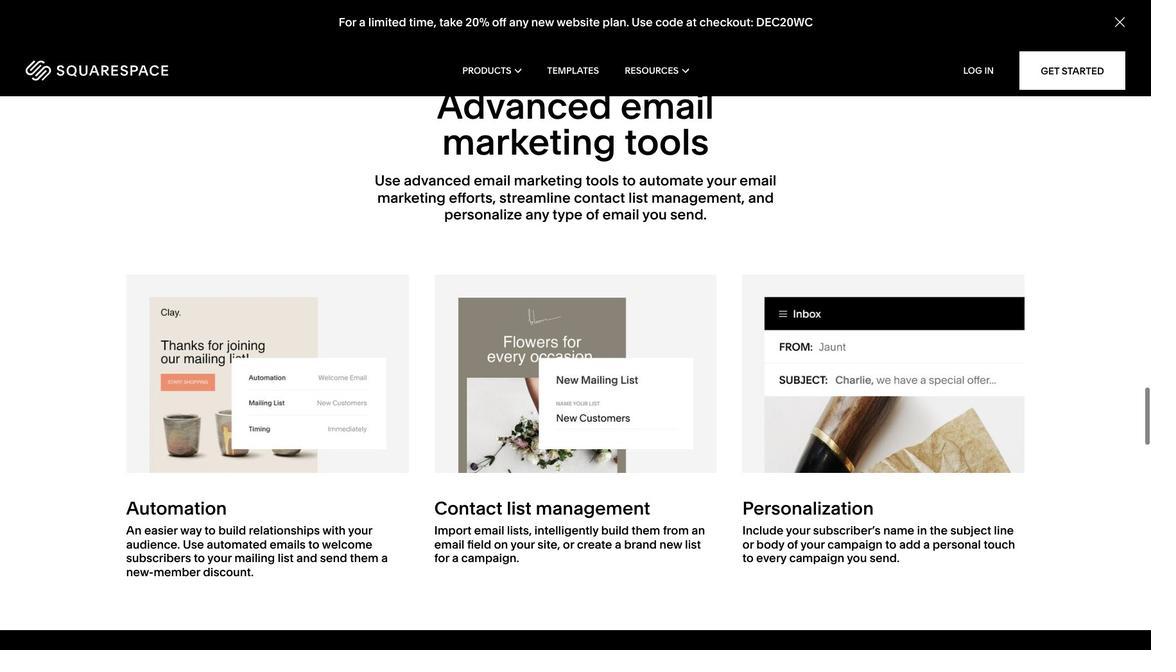 Task type: describe. For each thing, give the bounding box(es) containing it.
management,
[[651, 189, 745, 207]]

welcome
[[322, 537, 372, 552]]

at
[[686, 15, 697, 30]]

you inside personalization include your subscriber's name in the subject line or body of your campaign to add a personal touch to every campaign you send.
[[847, 551, 867, 566]]

management
[[536, 498, 650, 520]]

line
[[994, 523, 1014, 538]]

to left send at the left bottom of page
[[308, 537, 320, 552]]

products button
[[462, 45, 522, 96]]

automated
[[207, 537, 267, 552]]

them inside the automation an easier way to build relationships with your audience. use automated emails to welcome subscribers to your mailing list and send them a new-member discount.
[[350, 551, 379, 566]]

type
[[553, 206, 583, 223]]

every
[[756, 551, 787, 566]]

automation an easier way to build relationships with your audience. use automated emails to welcome subscribers to your mailing list and send them a new-member discount.
[[126, 498, 388, 580]]

with
[[322, 523, 346, 538]]

a inside personalization include your subscriber's name in the subject line or body of your campaign to add a personal touch to every campaign you send.
[[923, 537, 930, 552]]

your inside use advanced email marketing tools to automate your email marketing efforts, streamline contact list management, and personalize any type of email you send.
[[707, 172, 736, 190]]

use inside use advanced email marketing tools to automate your email marketing efforts, streamline contact list management, and personalize any type of email you send.
[[375, 172, 401, 190]]

log             in
[[963, 65, 994, 76]]

use inside the automation an easier way to build relationships with your audience. use automated emails to welcome subscribers to your mailing list and send them a new-member discount.
[[183, 537, 204, 552]]

discount.
[[203, 565, 254, 580]]

build inside contact list management import email lists, intelligently build them from an email field on your site, or create a brand new list for a campaign.
[[601, 523, 629, 538]]

of inside personalization include your subscriber's name in the subject line or body of your campaign to add a personal touch to every campaign you send.
[[787, 537, 798, 552]]

take
[[439, 15, 463, 30]]

site,
[[538, 537, 560, 552]]

or inside contact list management import email lists, intelligently build them from an email field on your site, or create a brand new list for a campaign.
[[563, 537, 574, 552]]

list inside the automation an easier way to build relationships with your audience. use automated emails to welcome subscribers to your mailing list and send them a new-member discount.
[[278, 551, 294, 566]]

lists,
[[507, 523, 532, 538]]

resources button
[[625, 45, 689, 96]]

new inside contact list management import email lists, intelligently build them from an email field on your site, or create a brand new list for a campaign.
[[660, 537, 682, 552]]

easier
[[144, 523, 178, 538]]

way
[[180, 523, 202, 538]]

advanced email marketing tools
[[437, 84, 714, 164]]

personalization
[[743, 498, 874, 520]]

0 horizontal spatial new
[[531, 15, 554, 30]]

and inside the automation an easier way to build relationships with your audience. use automated emails to welcome subscribers to your mailing list and send them a new-member discount.
[[296, 551, 317, 566]]

contact list management import email lists, intelligently build them from an email field on your site, or create a brand new list for a campaign.
[[434, 498, 705, 566]]

campaign down subscriber's
[[789, 551, 844, 566]]

send. inside personalization include your subscriber's name in the subject line or body of your campaign to add a personal touch to every campaign you send.
[[870, 551, 900, 566]]

name
[[883, 523, 915, 538]]

automate
[[639, 172, 704, 190]]

send
[[320, 551, 347, 566]]

to down way
[[194, 551, 205, 566]]

to inside use advanced email marketing tools to automate your email marketing efforts, streamline contact list management, and personalize any type of email you send.
[[622, 172, 636, 190]]

started
[[1062, 65, 1104, 77]]

build inside the automation an easier way to build relationships with your audience. use automated emails to welcome subscribers to your mailing list and send them a new-member discount.
[[218, 523, 246, 538]]

use advanced email marketing tools to automate your email marketing efforts, streamline contact list management, and personalize any type of email you send.
[[375, 172, 777, 223]]

personalize
[[444, 206, 522, 223]]

personal
[[933, 537, 981, 552]]

templates link
[[547, 45, 599, 96]]

personalized email image
[[743, 275, 1025, 473]]

or inside personalization include your subscriber's name in the subject line or body of your campaign to add a personal touch to every campaign you send.
[[743, 537, 754, 552]]

20%
[[465, 15, 489, 30]]

subscribers
[[126, 551, 191, 566]]

to right way
[[205, 523, 216, 538]]

dec20wc
[[756, 15, 813, 30]]

checkout:
[[699, 15, 753, 30]]

get started
[[1041, 65, 1104, 77]]

email inside advanced email marketing tools
[[620, 84, 714, 128]]

website
[[556, 15, 600, 30]]

get started link
[[1020, 51, 1126, 90]]

brand
[[624, 537, 657, 552]]

squarespace logo image
[[26, 60, 168, 81]]

list inside use advanced email marketing tools to automate your email marketing efforts, streamline contact list management, and personalize any type of email you send.
[[629, 189, 648, 207]]

for
[[338, 15, 356, 30]]



Task type: vqa. For each thing, say whether or not it's contained in the screenshot.
'automation ui' "image"
yes



Task type: locate. For each thing, give the bounding box(es) containing it.
1 vertical spatial new
[[660, 537, 682, 552]]

a
[[359, 15, 365, 30], [615, 537, 622, 552], [923, 537, 930, 552], [381, 551, 388, 566], [452, 551, 459, 566]]

1 vertical spatial them
[[350, 551, 379, 566]]

include
[[743, 523, 784, 538]]

campaign left name
[[828, 537, 883, 552]]

emails
[[270, 537, 306, 552]]

an
[[126, 523, 142, 538]]

send. down "automate"
[[670, 206, 707, 223]]

time,
[[409, 15, 436, 30]]

sender details ui image
[[434, 275, 717, 473]]

them right send at the left bottom of page
[[350, 551, 379, 566]]

touch
[[984, 537, 1015, 552]]

build up mailing
[[218, 523, 246, 538]]

list down relationships
[[278, 551, 294, 566]]

field
[[467, 537, 491, 552]]

marketing up streamline
[[442, 120, 616, 164]]

templates
[[547, 65, 599, 76]]

use left advanced
[[375, 172, 401, 190]]

list up lists, at the left of page
[[507, 498, 532, 520]]

add
[[899, 537, 921, 552]]

0 horizontal spatial build
[[218, 523, 246, 538]]

to left "automate"
[[622, 172, 636, 190]]

1 horizontal spatial of
[[787, 537, 798, 552]]

plan.
[[602, 15, 629, 30]]

on
[[494, 537, 508, 552]]

tools
[[624, 120, 709, 164], [586, 172, 619, 190]]

1 horizontal spatial send.
[[870, 551, 900, 566]]

and inside use advanced email marketing tools to automate your email marketing efforts, streamline contact list management, and personalize any type of email you send.
[[748, 189, 774, 207]]

of right body
[[787, 537, 798, 552]]

build
[[218, 523, 246, 538], [601, 523, 629, 538]]

tools down advanced email marketing tools
[[586, 172, 619, 190]]

a inside the automation an easier way to build relationships with your audience. use automated emails to welcome subscribers to your mailing list and send them a new-member discount.
[[381, 551, 388, 566]]

marketing up type
[[514, 172, 582, 190]]

code
[[655, 15, 683, 30]]

0 vertical spatial you
[[642, 206, 667, 223]]

any left type
[[526, 206, 549, 223]]

or
[[563, 537, 574, 552], [743, 537, 754, 552]]

and
[[748, 189, 774, 207], [296, 551, 317, 566]]

tools up "automate"
[[624, 120, 709, 164]]

build down management
[[601, 523, 629, 538]]

in
[[985, 65, 994, 76]]

1 horizontal spatial or
[[743, 537, 754, 552]]

use up member
[[183, 537, 204, 552]]

2 horizontal spatial use
[[631, 15, 652, 30]]

0 horizontal spatial tools
[[586, 172, 619, 190]]

1 vertical spatial any
[[526, 206, 549, 223]]

2 or from the left
[[743, 537, 754, 552]]

you down "automate"
[[642, 206, 667, 223]]

1 horizontal spatial them
[[632, 523, 660, 538]]

0 vertical spatial tools
[[624, 120, 709, 164]]

1 horizontal spatial you
[[847, 551, 867, 566]]

marketing
[[442, 120, 616, 164], [514, 172, 582, 190], [377, 189, 446, 207]]

for a limited time, take 20% off any new website plan. use code at checkout: dec20wc
[[338, 15, 813, 30]]

new
[[531, 15, 554, 30], [660, 537, 682, 552]]

body
[[757, 537, 785, 552]]

efforts,
[[449, 189, 496, 207]]

1 horizontal spatial build
[[601, 523, 629, 538]]

member
[[154, 565, 200, 580]]

0 horizontal spatial them
[[350, 551, 379, 566]]

and right the management, at top right
[[748, 189, 774, 207]]

0 horizontal spatial you
[[642, 206, 667, 223]]

to left "every"
[[743, 551, 754, 566]]

new right brand
[[660, 537, 682, 552]]

you down subscriber's
[[847, 551, 867, 566]]

you
[[642, 206, 667, 223], [847, 551, 867, 566]]

advanced
[[437, 84, 612, 128]]

in
[[917, 523, 927, 538]]

personalization include your subscriber's name in the subject line or body of your campaign to add a personal touch to every campaign you send.
[[743, 498, 1015, 566]]

them
[[632, 523, 660, 538], [350, 551, 379, 566]]

automation
[[126, 498, 227, 520]]

limited
[[368, 15, 406, 30]]

import
[[434, 523, 472, 538]]

the
[[930, 523, 948, 538]]

any right the off
[[509, 15, 528, 30]]

marketing inside advanced email marketing tools
[[442, 120, 616, 164]]

and left send at the left bottom of page
[[296, 551, 317, 566]]

squarespace logo link
[[26, 60, 246, 81]]

subject
[[950, 523, 991, 538]]

1 vertical spatial tools
[[586, 172, 619, 190]]

audience.
[[126, 537, 180, 552]]

new-
[[126, 565, 154, 580]]

you inside use advanced email marketing tools to automate your email marketing efforts, streamline contact list management, and personalize any type of email you send.
[[642, 206, 667, 223]]

0 horizontal spatial use
[[183, 537, 204, 552]]

any inside use advanced email marketing tools to automate your email marketing efforts, streamline contact list management, and personalize any type of email you send.
[[526, 206, 549, 223]]

automation ui image
[[126, 275, 409, 473]]

them left from
[[632, 523, 660, 538]]

contact
[[434, 498, 503, 520]]

1 horizontal spatial and
[[748, 189, 774, 207]]

subscriber's
[[813, 523, 881, 538]]

0 horizontal spatial and
[[296, 551, 317, 566]]

1 horizontal spatial new
[[660, 537, 682, 552]]

to left add
[[885, 537, 897, 552]]

or right the site,
[[563, 537, 574, 552]]

1 vertical spatial of
[[787, 537, 798, 552]]

for
[[434, 551, 449, 566]]

advanced
[[404, 172, 471, 190]]

0 horizontal spatial of
[[586, 206, 599, 223]]

1 vertical spatial use
[[375, 172, 401, 190]]

list right brand
[[685, 537, 701, 552]]

products
[[462, 65, 511, 76]]

1 or from the left
[[563, 537, 574, 552]]

0 vertical spatial send.
[[670, 206, 707, 223]]

them inside contact list management import email lists, intelligently build them from an email field on your site, or create a brand new list for a campaign.
[[632, 523, 660, 538]]

1 horizontal spatial tools
[[624, 120, 709, 164]]

streamline
[[499, 189, 571, 207]]

mailing
[[234, 551, 275, 566]]

resources
[[625, 65, 679, 76]]

1 vertical spatial and
[[296, 551, 317, 566]]

0 vertical spatial use
[[631, 15, 652, 30]]

rug product image
[[576, 0, 1151, 41]]

off
[[492, 15, 506, 30]]

campaign.
[[461, 551, 519, 566]]

send. inside use advanced email marketing tools to automate your email marketing efforts, streamline contact list management, and personalize any type of email you send.
[[670, 206, 707, 223]]

1 horizontal spatial use
[[375, 172, 401, 190]]

tools inside advanced email marketing tools
[[624, 120, 709, 164]]

log
[[963, 65, 982, 76]]

to
[[622, 172, 636, 190], [205, 523, 216, 538], [308, 537, 320, 552], [885, 537, 897, 552], [194, 551, 205, 566], [743, 551, 754, 566]]

of
[[586, 206, 599, 223], [787, 537, 798, 552]]

intelligently
[[535, 523, 599, 538]]

1 build from the left
[[218, 523, 246, 538]]

tools inside use advanced email marketing tools to automate your email marketing efforts, streamline contact list management, and personalize any type of email you send.
[[586, 172, 619, 190]]

marketing left efforts,
[[377, 189, 446, 207]]

use
[[631, 15, 652, 30], [375, 172, 401, 190], [183, 537, 204, 552]]

0 horizontal spatial or
[[563, 537, 574, 552]]

from
[[663, 523, 689, 538]]

log             in link
[[963, 65, 994, 76]]

email
[[620, 84, 714, 128], [474, 172, 511, 190], [740, 172, 777, 190], [603, 206, 639, 223], [474, 523, 504, 538], [434, 537, 464, 552]]

2 vertical spatial use
[[183, 537, 204, 552]]

or left body
[[743, 537, 754, 552]]

any
[[509, 15, 528, 30], [526, 206, 549, 223]]

campaign
[[828, 537, 883, 552], [789, 551, 844, 566]]

new left website
[[531, 15, 554, 30]]

0 vertical spatial of
[[586, 206, 599, 223]]

send.
[[670, 206, 707, 223], [870, 551, 900, 566]]

0 vertical spatial any
[[509, 15, 528, 30]]

use right 'plan.'
[[631, 15, 652, 30]]

2 build from the left
[[601, 523, 629, 538]]

0 vertical spatial them
[[632, 523, 660, 538]]

0 horizontal spatial send.
[[670, 206, 707, 223]]

relationships
[[249, 523, 320, 538]]

contact
[[574, 189, 625, 207]]

0 vertical spatial and
[[748, 189, 774, 207]]

send. down name
[[870, 551, 900, 566]]

your inside contact list management import email lists, intelligently build them from an email field on your site, or create a brand new list for a campaign.
[[511, 537, 535, 552]]

1 vertical spatial send.
[[870, 551, 900, 566]]

list right contact
[[629, 189, 648, 207]]

1 vertical spatial you
[[847, 551, 867, 566]]

your
[[707, 172, 736, 190], [348, 523, 372, 538], [786, 523, 810, 538], [511, 537, 535, 552], [801, 537, 825, 552], [207, 551, 232, 566]]

list
[[629, 189, 648, 207], [507, 498, 532, 520], [685, 537, 701, 552], [278, 551, 294, 566]]

get
[[1041, 65, 1060, 77]]

of inside use advanced email marketing tools to automate your email marketing efforts, streamline contact list management, and personalize any type of email you send.
[[586, 206, 599, 223]]

an
[[692, 523, 705, 538]]

0 vertical spatial new
[[531, 15, 554, 30]]

create
[[577, 537, 612, 552]]

of right type
[[586, 206, 599, 223]]



